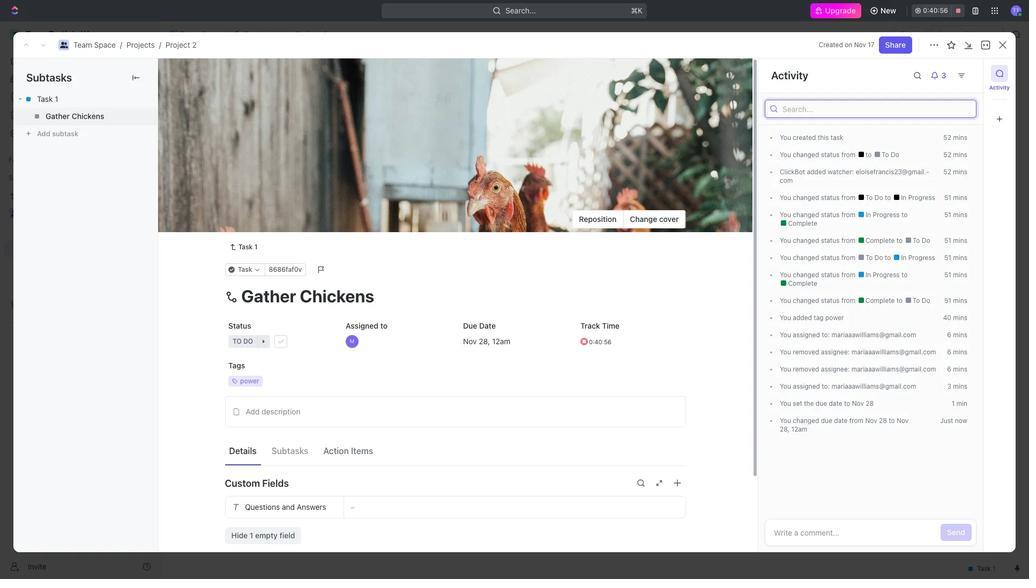Task type: locate. For each thing, give the bounding box(es) containing it.
automations button
[[932, 26, 988, 42]]

clickbot
[[780, 168, 805, 176]]

12 down set
[[792, 425, 798, 433]]

to:
[[822, 331, 830, 339], [822, 382, 830, 390]]

1 horizontal spatial team
[[180, 29, 199, 39]]

, down 'you set the due date to nov 28'
[[788, 425, 790, 433]]

assigned for 3 mins
[[793, 382, 820, 390]]

home
[[26, 56, 46, 65]]

8 you from the top
[[780, 296, 791, 305]]

to: for 3 mins
[[822, 382, 830, 390]]

2 to: from the top
[[822, 382, 830, 390]]

add subtask
[[37, 129, 78, 138]]

52 mins for changed status from
[[944, 151, 968, 159]]

you assigned to: mariaaawilliams@gmail.com
[[780, 331, 916, 339], [780, 382, 916, 390]]

1
[[55, 94, 58, 103], [234, 186, 238, 195], [250, 187, 253, 195], [251, 205, 254, 213], [254, 243, 258, 251], [952, 399, 955, 407], [250, 531, 253, 540]]

search
[[859, 99, 884, 108]]

changed due date from nov 28 to
[[791, 417, 897, 425]]

hide inside button
[[556, 125, 571, 134]]

0 horizontal spatial user group image
[[11, 210, 19, 217]]

2 vertical spatial hide
[[231, 531, 248, 540]]

changed status from
[[791, 151, 858, 159], [791, 194, 858, 202], [791, 211, 858, 219], [791, 236, 858, 244], [791, 254, 858, 262], [791, 271, 858, 279], [791, 296, 858, 305]]

1 to: from the top
[[822, 331, 830, 339]]

1 vertical spatial activity
[[990, 84, 1010, 91]]

created
[[819, 41, 843, 49]]

just
[[941, 417, 954, 425]]

3 changed from the top
[[793, 211, 819, 219]]

2 you assigned to: mariaaawilliams@gmail.com from the top
[[780, 382, 916, 390]]

docs link
[[4, 88, 155, 106]]

2 vertical spatial add task
[[216, 223, 248, 233]]

com
[[780, 168, 929, 184]]

team for team space / projects / project 2
[[73, 40, 92, 49]]

0 vertical spatial hide
[[902, 99, 919, 108]]

added left tag
[[793, 314, 812, 322]]

1 vertical spatial 6 mins
[[948, 348, 968, 356]]

9 mins from the top
[[953, 296, 968, 305]]

3 52 from the top
[[944, 168, 952, 176]]

mins
[[953, 134, 968, 142], [953, 151, 968, 159], [953, 168, 968, 176], [953, 194, 968, 202], [953, 211, 968, 219], [953, 236, 968, 244], [953, 254, 968, 262], [953, 271, 968, 279], [953, 296, 968, 305], [953, 314, 968, 322], [953, 331, 968, 339], [953, 348, 968, 356], [953, 365, 968, 373], [953, 382, 968, 390]]

home link
[[4, 52, 155, 69]]

assigned up the
[[793, 382, 820, 390]]

6 you from the top
[[780, 254, 791, 262]]

2 assignee: from the top
[[821, 365, 850, 373]]

15 you from the top
[[780, 417, 791, 425]]

8 changed from the top
[[793, 417, 819, 425]]

1 vertical spatial assignee:
[[821, 365, 850, 373]]

52 mins
[[944, 134, 968, 142], [944, 151, 968, 159], [944, 168, 968, 176]]

add task button down calendar link
[[275, 149, 321, 162]]

0:40:56 up automations
[[923, 6, 948, 14]]

1 vertical spatial assigned
[[793, 382, 820, 390]]

you created this task
[[780, 134, 844, 142]]

user group image left team space
[[170, 32, 177, 37]]

5 51 from the top
[[945, 271, 952, 279]]

0 vertical spatial am
[[500, 336, 510, 346]]

reposition
[[579, 214, 617, 224]]

task 1 up task dropdown button
[[238, 243, 258, 251]]

1 horizontal spatial 12
[[792, 425, 798, 433]]

0 vertical spatial task 1 link
[[13, 91, 158, 108]]

0 vertical spatial removed
[[793, 348, 819, 356]]

added right 'clickbot'
[[807, 168, 826, 176]]

0 vertical spatial assignee:
[[821, 348, 850, 356]]

projects link
[[232, 28, 276, 41], [127, 40, 155, 49]]

to do
[[880, 151, 900, 159], [864, 194, 885, 202], [911, 236, 931, 244], [864, 254, 885, 262], [911, 296, 931, 305], [232, 337, 253, 345]]

3 you from the top
[[780, 194, 791, 202]]

power right tag
[[826, 314, 844, 322]]

assignee: up 'you set the due date to nov 28'
[[821, 365, 850, 373]]

send button
[[941, 524, 972, 541]]

3 up just
[[948, 382, 952, 390]]

1 assignee: from the top
[[821, 348, 850, 356]]

1 vertical spatial ,
[[788, 425, 790, 433]]

the
[[804, 399, 814, 407]]

change cover button
[[624, 211, 685, 228]]

user group image
[[60, 42, 68, 48]]

1 vertical spatial you removed assignee: mariaaawilliams@gmail.com
[[780, 365, 936, 373]]

nov
[[854, 41, 866, 49], [463, 336, 477, 346], [852, 399, 864, 407], [866, 417, 877, 425], [897, 417, 909, 425]]

eloisefrancis23@gmail. com
[[780, 168, 929, 184]]

add task up customize
[[952, 69, 984, 78]]

1 horizontal spatial activity
[[990, 84, 1010, 91]]

4 changed from the top
[[793, 236, 819, 244]]

1 6 from the top
[[948, 331, 952, 339]]

3 inside 3 dropdown button
[[942, 71, 947, 80]]

task
[[968, 69, 984, 78], [37, 94, 53, 103], [302, 151, 316, 159], [216, 186, 232, 195], [216, 205, 232, 214], [232, 223, 248, 233], [238, 243, 253, 251], [238, 265, 252, 273]]

,
[[488, 336, 490, 346], [788, 425, 790, 433]]

0 horizontal spatial team space link
[[73, 40, 116, 49]]

3 6 from the top
[[948, 365, 952, 373]]

1 vertical spatial power
[[240, 377, 259, 385]]

1 button for 1
[[240, 186, 255, 196]]

share button right 17 at top right
[[879, 36, 913, 54]]

task 1 up dashboards at top left
[[37, 94, 58, 103]]

51 mins
[[945, 194, 968, 202], [945, 211, 968, 219], [945, 236, 968, 244], [945, 254, 968, 262], [945, 271, 968, 279], [945, 296, 968, 305]]

mariaaawilliams@gmail.com
[[832, 331, 916, 339], [852, 348, 936, 356], [852, 365, 936, 373], [832, 382, 916, 390]]

0 horizontal spatial add task button
[[211, 222, 252, 235]]

add task button up customize
[[945, 65, 991, 82]]

2 vertical spatial 6 mins
[[948, 365, 968, 373]]

0 vertical spatial space
[[201, 29, 222, 39]]

0 horizontal spatial activity
[[772, 69, 809, 81]]

1 vertical spatial task 1 link
[[225, 241, 262, 254]]

2 you removed assignee: mariaaawilliams@gmail.com from the top
[[780, 365, 936, 373]]

, 12 am
[[788, 425, 808, 433]]

1 horizontal spatial user group image
[[170, 32, 177, 37]]

1 vertical spatial date
[[834, 417, 848, 425]]

due right the
[[816, 399, 827, 407]]

calendar link
[[271, 96, 305, 111]]

0 vertical spatial power
[[826, 314, 844, 322]]

assignee: down tag
[[821, 348, 850, 356]]

1 vertical spatial am
[[798, 425, 808, 433]]

1 vertical spatial project
[[166, 40, 190, 49]]

2 vertical spatial 52
[[944, 168, 952, 176]]

inbox
[[26, 74, 45, 83]]

1 horizontal spatial project 2
[[296, 29, 328, 39]]

2 mins from the top
[[953, 151, 968, 159]]

task 1 up task 2
[[216, 186, 238, 195]]

you removed assignee: mariaaawilliams@gmail.com
[[780, 348, 936, 356], [780, 365, 936, 373]]

7 changed from the top
[[793, 296, 819, 305]]

date
[[479, 321, 496, 330]]

assignees button
[[433, 123, 483, 136]]

add task down calendar
[[288, 151, 316, 159]]

51
[[945, 194, 952, 202], [945, 211, 952, 219], [945, 236, 952, 244], [945, 254, 952, 262], [945, 271, 952, 279], [945, 296, 952, 305]]

project 2
[[296, 29, 328, 39], [186, 64, 250, 81]]

0 vertical spatial ,
[[488, 336, 490, 346]]

projects
[[245, 29, 273, 39], [127, 40, 155, 49]]

1 horizontal spatial subtasks
[[272, 446, 308, 455]]

Edit task name text field
[[225, 286, 686, 306]]

to
[[866, 151, 874, 159], [882, 151, 889, 159], [866, 194, 873, 202], [885, 194, 893, 202], [902, 211, 908, 219], [897, 236, 905, 244], [913, 236, 920, 244], [866, 254, 873, 262], [885, 254, 893, 262], [902, 271, 908, 279], [897, 296, 905, 305], [913, 296, 920, 305], [380, 321, 387, 330], [232, 337, 241, 345], [844, 399, 851, 407], [889, 417, 895, 425]]

share down new button at right
[[900, 29, 921, 39]]

changed
[[793, 151, 819, 159], [793, 194, 819, 202], [793, 211, 819, 219], [793, 236, 819, 244], [793, 254, 819, 262], [793, 271, 819, 279], [793, 296, 819, 305], [793, 417, 819, 425]]

min
[[957, 399, 968, 407]]

1 horizontal spatial 0:40:56
[[923, 6, 948, 14]]

1 vertical spatial subtasks
[[272, 446, 308, 455]]

1 mins from the top
[[953, 134, 968, 142]]

0 horizontal spatial team
[[73, 40, 92, 49]]

1 horizontal spatial 3
[[948, 382, 952, 390]]

user group image inside sidebar navigation
[[11, 210, 19, 217]]

5 changed status from from the top
[[791, 254, 858, 262]]

1 vertical spatial 0:40:56
[[589, 338, 611, 345]]

add down calendar link
[[288, 151, 300, 159]]

task 1 link up task dropdown button
[[225, 241, 262, 254]]

1 vertical spatial team
[[73, 40, 92, 49]]

1 vertical spatial hide
[[556, 125, 571, 134]]

0 horizontal spatial 3
[[942, 71, 947, 80]]

0 horizontal spatial space
[[94, 40, 116, 49]]

1 52 from the top
[[944, 134, 952, 142]]

customize
[[938, 99, 976, 108]]

assignee:
[[821, 348, 850, 356], [821, 365, 850, 373]]

assigned down the you added tag power
[[793, 331, 820, 339]]

track time
[[580, 321, 619, 330]]

search...
[[506, 6, 536, 15]]

0 horizontal spatial power
[[240, 377, 259, 385]]

0 horizontal spatial project 2 link
[[166, 40, 197, 49]]

5 you from the top
[[780, 236, 791, 244]]

you removed assignee: mariaaawilliams@gmail.com up 'you set the due date to nov 28'
[[780, 365, 936, 373]]

3 changed status from from the top
[[791, 211, 858, 219]]

2 horizontal spatial hide
[[902, 99, 919, 108]]

action items button
[[319, 441, 378, 460]]

calendar
[[274, 99, 305, 108]]

1 vertical spatial space
[[94, 40, 116, 49]]

6 changed status from from the top
[[791, 271, 858, 279]]

nov down 'you set the due date to nov 28'
[[866, 417, 877, 425]]

power inside task sidebar content section
[[826, 314, 844, 322]]

team space
[[180, 29, 222, 39]]

3 51 mins from the top
[[945, 236, 968, 244]]

power button
[[225, 372, 334, 391]]

0 vertical spatial 52 mins
[[944, 134, 968, 142]]

0 horizontal spatial ,
[[488, 336, 490, 346]]

6 51 from the top
[[945, 296, 952, 305]]

1 vertical spatial removed
[[793, 365, 819, 373]]

14 you from the top
[[780, 399, 791, 407]]

1 51 mins from the top
[[945, 194, 968, 202]]

date up changed due date from nov 28 to
[[829, 399, 843, 407]]

8686faf0v
[[269, 265, 302, 273]]

track
[[580, 321, 600, 330]]

action
[[323, 446, 349, 455]]

3 up customize button
[[942, 71, 947, 80]]

0 horizontal spatial subtasks
[[26, 71, 72, 84]]

Search... text field
[[783, 101, 976, 117]]

subtasks down home
[[26, 71, 72, 84]]

you assigned to: mariaaawilliams@gmail.com down tag
[[780, 331, 916, 339]]

add task button
[[945, 65, 991, 82], [275, 149, 321, 162], [211, 222, 252, 235]]

date
[[829, 399, 843, 407], [834, 417, 848, 425]]

subtask
[[52, 129, 78, 138]]

0 vertical spatial 6
[[948, 331, 952, 339]]

0:40:56 down track time
[[589, 338, 611, 345]]

team inside team space link
[[180, 29, 199, 39]]

2 51 from the top
[[945, 211, 952, 219]]

1 vertical spatial you assigned to: mariaaawilliams@gmail.com
[[780, 382, 916, 390]]

removed up the
[[793, 365, 819, 373]]

eloisefrancis23@gmail.
[[856, 168, 929, 176]]

1 inside task sidebar content section
[[952, 399, 955, 407]]

space
[[201, 29, 222, 39], [94, 40, 116, 49]]

removed down the you added tag power
[[793, 348, 819, 356]]

user group image
[[170, 32, 177, 37], [11, 210, 19, 217]]

2 you from the top
[[780, 151, 791, 159]]

1 horizontal spatial am
[[798, 425, 808, 433]]

11 mins from the top
[[953, 331, 968, 339]]

2 52 from the top
[[944, 151, 952, 159]]

1 vertical spatial user group image
[[11, 210, 19, 217]]

0:40:56 inside dropdown button
[[589, 338, 611, 345]]

0 vertical spatial to:
[[822, 331, 830, 339]]

1 status from the top
[[821, 151, 840, 159]]

0:40:56 inside button
[[923, 6, 948, 14]]

0 vertical spatial you removed assignee: mariaaawilliams@gmail.com
[[780, 348, 936, 356]]

0 vertical spatial project 2
[[296, 29, 328, 39]]

tt
[[1013, 7, 1020, 14]]

due
[[463, 321, 477, 330]]

2 6 mins from the top
[[948, 348, 968, 356]]

task sidebar navigation tab list
[[988, 65, 1012, 128]]

1 button for 2
[[241, 204, 256, 215]]

2 52 mins from the top
[[944, 151, 968, 159]]

0 vertical spatial 1 button
[[240, 186, 255, 196]]

add task button down task 2
[[211, 222, 252, 235]]

0:40:56 for 0:40:56 dropdown button
[[589, 338, 611, 345]]

0 vertical spatial 6 mins
[[948, 331, 968, 339]]

1 vertical spatial 52
[[944, 151, 952, 159]]

date down 'you set the due date to nov 28'
[[834, 417, 848, 425]]

change
[[630, 214, 657, 224]]

do
[[891, 151, 900, 159], [875, 194, 883, 202], [922, 236, 931, 244], [875, 254, 883, 262], [922, 296, 931, 305], [243, 337, 253, 345]]

52 mins for added watcher:
[[944, 168, 968, 176]]

0 vertical spatial team
[[180, 29, 199, 39]]

added watcher:
[[805, 168, 856, 176]]

0:40:56
[[923, 6, 948, 14], [589, 338, 611, 345]]

add down task 2
[[216, 223, 230, 233]]

nov left just
[[897, 417, 909, 425]]

add task down task 2
[[216, 223, 248, 233]]

user group image down spaces
[[11, 210, 19, 217]]

12 mins from the top
[[953, 348, 968, 356]]

you assigned to: mariaaawilliams@gmail.com up 'you set the due date to nov 28'
[[780, 382, 916, 390]]

6 mins from the top
[[953, 236, 968, 244]]

4 changed status from from the top
[[791, 236, 858, 244]]

add up customize
[[952, 69, 966, 78]]

1 vertical spatial add task
[[288, 151, 316, 159]]

2 removed from the top
[[793, 365, 819, 373]]

m
[[350, 338, 354, 344]]

1 vertical spatial projects
[[127, 40, 155, 49]]

1 horizontal spatial ,
[[788, 425, 790, 433]]

2 horizontal spatial add task button
[[945, 65, 991, 82]]

power inside the 'tags power'
[[240, 377, 259, 385]]

sidebar navigation
[[0, 21, 160, 579]]

2 assigned from the top
[[793, 382, 820, 390]]

3 button
[[926, 67, 953, 84]]

power down the tags
[[240, 377, 259, 385]]

new button
[[866, 2, 903, 19]]

you removed assignee: mariaaawilliams@gmail.com down tag
[[780, 348, 936, 356]]

due down 'you set the due date to nov 28'
[[821, 417, 833, 425]]

subtasks up fields at bottom
[[272, 446, 308, 455]]

share right 17 at top right
[[886, 40, 906, 49]]

1 assigned from the top
[[793, 331, 820, 339]]

in progress
[[199, 151, 242, 159], [900, 194, 935, 202], [864, 211, 902, 219], [900, 254, 935, 262], [864, 271, 902, 279]]

assigned for 6 mins
[[793, 331, 820, 339]]

2 vertical spatial 52 mins
[[944, 168, 968, 176]]

0 vertical spatial 3
[[942, 71, 947, 80]]

5 mins from the top
[[953, 211, 968, 219]]

3 52 mins from the top
[[944, 168, 968, 176]]

add subtask button
[[13, 125, 158, 142]]

to: down tag
[[822, 331, 830, 339]]

1 horizontal spatial hide
[[556, 125, 571, 134]]

0 vertical spatial user group image
[[170, 32, 177, 37]]

inbox link
[[4, 70, 155, 87]]

1 vertical spatial 6
[[948, 348, 952, 356]]

add left description
[[246, 407, 260, 416]]

complete
[[787, 219, 818, 227], [864, 236, 897, 244], [787, 279, 818, 287], [864, 296, 897, 305]]

0 vertical spatial share
[[900, 29, 921, 39]]

1 vertical spatial share
[[886, 40, 906, 49]]

, down date
[[488, 336, 490, 346]]

4 status from the top
[[821, 236, 840, 244]]

0 vertical spatial add task button
[[945, 65, 991, 82]]

0 vertical spatial added
[[807, 168, 826, 176]]

share for share "button" under the new
[[900, 29, 921, 39]]

1 vertical spatial added
[[793, 314, 812, 322]]

1 vertical spatial 12
[[792, 425, 798, 433]]

you assigned to: mariaaawilliams@gmail.com for 6 mins
[[780, 331, 916, 339]]

to: up 'you set the due date to nov 28'
[[822, 382, 830, 390]]

on
[[845, 41, 853, 49]]

0 vertical spatial task 1
[[37, 94, 58, 103]]

2 changed from the top
[[793, 194, 819, 202]]

0 vertical spatial assigned
[[793, 331, 820, 339]]

2 changed status from from the top
[[791, 194, 858, 202]]

4 mins from the top
[[953, 194, 968, 202]]

1 vertical spatial project 2
[[186, 64, 250, 81]]

subtasks inside the subtasks button
[[272, 446, 308, 455]]

tree
[[4, 187, 155, 331]]

customize button
[[924, 96, 979, 111]]

1 horizontal spatial task 1 link
[[225, 241, 262, 254]]

1 button
[[240, 186, 255, 196], [241, 204, 256, 215]]

1 you assigned to: mariaaawilliams@gmail.com from the top
[[780, 331, 916, 339]]

invite
[[28, 562, 47, 571]]

board
[[200, 99, 221, 108]]

1 vertical spatial 52 mins
[[944, 151, 968, 159]]

10 you from the top
[[780, 331, 791, 339]]

12 down date
[[492, 336, 500, 346]]

gather chickens link
[[13, 108, 158, 125]]

1 horizontal spatial power
[[826, 314, 844, 322]]

task 1 link up chickens
[[13, 91, 158, 108]]

0 vertical spatial projects
[[245, 29, 273, 39]]



Task type: vqa. For each thing, say whether or not it's contained in the screenshot.


Task type: describe. For each thing, give the bounding box(es) containing it.
0 horizontal spatial task 1
[[37, 94, 58, 103]]

1 you from the top
[[780, 134, 791, 142]]

0:40:56 button
[[912, 4, 965, 17]]

assignees
[[447, 125, 479, 134]]

12 inside task sidebar content section
[[792, 425, 798, 433]]

0:40:56 button
[[577, 332, 686, 351]]

10 mins from the top
[[953, 314, 968, 322]]

team for team space
[[180, 29, 199, 39]]

answers
[[297, 502, 326, 511]]

13 you from the top
[[780, 382, 791, 390]]

3 mins from the top
[[953, 168, 968, 176]]

52 for changed status from
[[944, 151, 952, 159]]

5 status from the top
[[821, 254, 840, 262]]

hide inside dropdown button
[[902, 99, 919, 108]]

40 mins
[[943, 314, 968, 322]]

add down dashboards at top left
[[37, 129, 50, 138]]

1 horizontal spatial projects link
[[232, 28, 276, 41]]

7 status from the top
[[821, 296, 840, 305]]

– button
[[344, 496, 685, 518]]

automations
[[937, 29, 982, 39]]

2 vertical spatial project
[[186, 64, 234, 81]]

search button
[[846, 96, 887, 111]]

due date
[[463, 321, 496, 330]]

7 you from the top
[[780, 271, 791, 279]]

0:40:56 for 0:40:56 button
[[923, 6, 948, 14]]

3 mins
[[948, 382, 968, 390]]

hide inside 'custom fields' element
[[231, 531, 248, 540]]

17
[[868, 41, 875, 49]]

activity inside task sidebar content section
[[772, 69, 809, 81]]

add description
[[246, 407, 301, 416]]

1 min
[[952, 399, 968, 407]]

0 horizontal spatial projects
[[127, 40, 155, 49]]

12 you from the top
[[780, 365, 791, 373]]

space for team space / projects / project 2
[[94, 40, 116, 49]]

5 51 mins from the top
[[945, 271, 968, 279]]

6 status from the top
[[821, 271, 840, 279]]

1 51 from the top
[[945, 194, 952, 202]]

0 vertical spatial add task
[[952, 69, 984, 78]]

description
[[262, 407, 301, 416]]

4 51 from the top
[[945, 254, 952, 262]]

0 vertical spatial project
[[296, 29, 321, 39]]

set
[[793, 399, 803, 407]]

custom fields element
[[225, 496, 686, 544]]

field
[[280, 531, 295, 540]]

1 6 mins from the top
[[948, 331, 968, 339]]

chickens
[[72, 112, 104, 121]]

0 vertical spatial due
[[816, 399, 827, 407]]

1 horizontal spatial team space link
[[167, 28, 225, 41]]

3 for 3
[[942, 71, 947, 80]]

assigned to
[[346, 321, 387, 330]]

tt button
[[1008, 2, 1025, 19]]

task sidebar content section
[[756, 58, 983, 552]]

created
[[793, 134, 816, 142]]

9 you from the top
[[780, 314, 791, 322]]

custom fields
[[225, 477, 289, 489]]

0 horizontal spatial projects link
[[127, 40, 155, 49]]

–
[[350, 503, 354, 511]]

52 for added watcher:
[[944, 168, 952, 176]]

you assigned to: mariaaawilliams@gmail.com for 3 mins
[[780, 382, 916, 390]]

do inside dropdown button
[[243, 337, 253, 345]]

1 horizontal spatial project 2 link
[[282, 28, 330, 41]]

to do button
[[225, 332, 334, 351]]

1 you removed assignee: mariaaawilliams@gmail.com from the top
[[780, 348, 936, 356]]

this
[[818, 134, 829, 142]]

nov down due
[[463, 336, 477, 346]]

0 horizontal spatial task 1 link
[[13, 91, 158, 108]]

action items
[[323, 446, 373, 455]]

task
[[831, 134, 844, 142]]

docs
[[26, 92, 43, 101]]

hide 1 empty field
[[231, 531, 295, 540]]

0 vertical spatial 12
[[492, 336, 500, 346]]

13 mins from the top
[[953, 365, 968, 373]]

14 mins from the top
[[953, 382, 968, 390]]

8 mins from the top
[[953, 271, 968, 279]]

space for team space
[[201, 29, 222, 39]]

reposition button
[[573, 211, 624, 228]]

now
[[955, 417, 968, 425]]

you set the due date to nov 28
[[780, 399, 874, 407]]

new
[[881, 6, 897, 15]]

tag
[[814, 314, 824, 322]]

8686faf0v button
[[264, 263, 306, 276]]

1 changed status from from the top
[[791, 151, 858, 159]]

table link
[[323, 96, 344, 111]]

0 vertical spatial date
[[829, 399, 843, 407]]

2 status from the top
[[821, 194, 840, 202]]

1 horizontal spatial add task button
[[275, 149, 321, 162]]

2 51 mins from the top
[[945, 211, 968, 219]]

, inside task sidebar content section
[[788, 425, 790, 433]]

1 inside 'custom fields' element
[[250, 531, 253, 540]]

change cover
[[630, 214, 679, 224]]

nov left 17 at top right
[[854, 41, 866, 49]]

time
[[602, 321, 619, 330]]

1 removed from the top
[[793, 348, 819, 356]]

nov 28
[[780, 417, 909, 433]]

cover
[[659, 214, 679, 224]]

1 52 mins from the top
[[944, 134, 968, 142]]

3 status from the top
[[821, 211, 840, 219]]

tree inside sidebar navigation
[[4, 187, 155, 331]]

to inside dropdown button
[[232, 337, 241, 345]]

6 changed from the top
[[793, 271, 819, 279]]

gantt
[[364, 99, 384, 108]]

2 6 from the top
[[948, 348, 952, 356]]

0 horizontal spatial add task
[[216, 223, 248, 233]]

5 changed from the top
[[793, 254, 819, 262]]

task inside dropdown button
[[238, 265, 252, 273]]

favorites button
[[4, 153, 41, 166]]

3 6 mins from the top
[[948, 365, 968, 373]]

tags
[[228, 361, 245, 370]]

empty
[[255, 531, 278, 540]]

4 51 mins from the top
[[945, 254, 968, 262]]

share for share "button" right of 17 at top right
[[886, 40, 906, 49]]

activity inside task sidebar navigation tab list
[[990, 84, 1010, 91]]

1 vertical spatial task 1
[[216, 186, 238, 195]]

spaces
[[9, 174, 31, 182]]

hide button
[[552, 123, 575, 136]]

list link
[[239, 96, 254, 111]]

Search tasks... text field
[[896, 122, 1003, 138]]

task 2
[[216, 205, 239, 214]]

gather chickens
[[46, 112, 104, 121]]

7 changed status from from the top
[[791, 296, 858, 305]]

⌘k
[[631, 6, 643, 15]]

to do inside dropdown button
[[232, 337, 253, 345]]

28 inside the nov 28
[[780, 425, 788, 433]]

4 you from the top
[[780, 211, 791, 219]]

list
[[241, 99, 254, 108]]

items
[[351, 446, 373, 455]]

7 mins from the top
[[953, 254, 968, 262]]

2 vertical spatial task 1
[[238, 243, 258, 251]]

tags power
[[228, 361, 259, 385]]

dashboards link
[[4, 107, 155, 124]]

nov up changed due date from nov 28 to
[[852, 399, 864, 407]]

nov inside the nov 28
[[897, 417, 909, 425]]

6 51 mins from the top
[[945, 296, 968, 305]]

gantt link
[[362, 96, 384, 111]]

11 you from the top
[[780, 348, 791, 356]]

1 vertical spatial due
[[821, 417, 833, 425]]

just now
[[941, 417, 968, 425]]

am inside task sidebar content section
[[798, 425, 808, 433]]

3 for 3 mins
[[948, 382, 952, 390]]

gather
[[46, 112, 70, 121]]

you added tag power
[[780, 314, 844, 322]]

0 vertical spatial subtasks
[[26, 71, 72, 84]]

0 horizontal spatial project 2
[[186, 64, 250, 81]]

1 changed from the top
[[793, 151, 819, 159]]

to: for 6 mins
[[822, 331, 830, 339]]

details button
[[225, 441, 261, 460]]

0 horizontal spatial am
[[500, 336, 510, 346]]

upgrade
[[825, 6, 856, 15]]

nov 28 , 12 am
[[463, 336, 510, 346]]

40
[[943, 314, 952, 322]]

created on nov 17
[[819, 41, 875, 49]]

3 51 from the top
[[945, 236, 952, 244]]

team space / projects / project 2
[[73, 40, 197, 49]]

1 horizontal spatial add task
[[288, 151, 316, 159]]

upgrade link
[[810, 3, 861, 18]]

m button
[[342, 332, 451, 351]]

board link
[[198, 96, 221, 111]]

share button down the new
[[894, 26, 927, 43]]

change cover button
[[624, 211, 685, 228]]

custom fields button
[[225, 470, 686, 496]]

details
[[229, 446, 257, 455]]

questions and answers
[[245, 502, 326, 511]]

hide button
[[890, 96, 922, 111]]

send
[[947, 528, 966, 537]]



